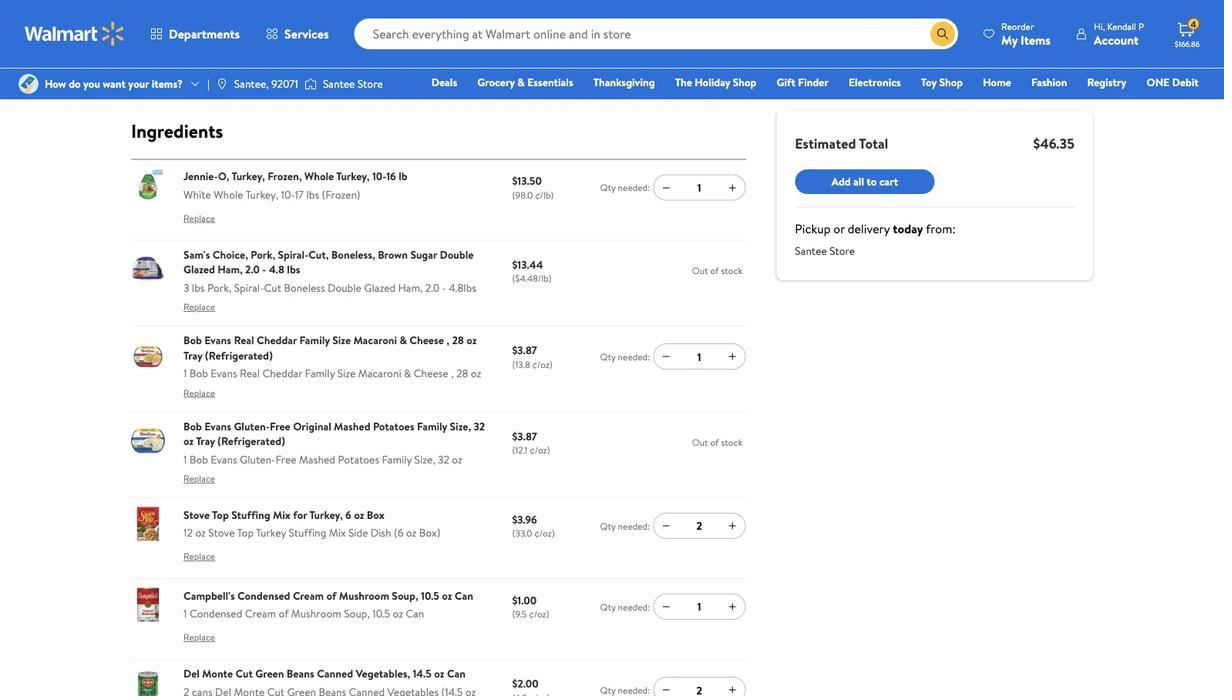 Task type: describe. For each thing, give the bounding box(es) containing it.
1 vertical spatial ,
[[451, 366, 454, 381]]

¢/oz) for bob evans real cheddar family size macaroni & cheese , 28 oz tray (refrigerated) 1 bob evans real cheddar family size macaroni & cheese , 28 oz
[[532, 358, 553, 371]]

how do you want your items?
[[45, 76, 183, 91]]

1 inside bob evans gluten-free original mashed potatoes family size, 32 oz  tray (refrigerated) 1 bob evans gluten-free mashed potatoes family size, 32 oz
[[183, 452, 187, 467]]

pickup or delivery today from: santee store
[[795, 220, 956, 259]]

1 vertical spatial &
[[400, 333, 407, 348]]

stove top stuffing mix for turkey, 6 oz box 12 oz stove top turkey stuffing mix side dish (6 oz box)
[[183, 508, 441, 541]]

replace for 12 oz stove top turkey stuffing mix side dish (6 oz box)
[[183, 551, 215, 564]]

0 horizontal spatial 2.0
[[245, 262, 260, 277]]

for
[[293, 508, 307, 523]]

add all to cart button
[[795, 170, 935, 194]]

original
[[293, 419, 331, 434]]

1 vertical spatial can
[[406, 607, 424, 622]]

16
[[386, 169, 396, 184]]

0 vertical spatial can
[[455, 589, 473, 604]]

you
[[83, 76, 100, 91]]

$1.00
[[512, 593, 537, 608]]

$1.00 (9.5 ¢/oz)
[[512, 593, 549, 621]]

(98.0
[[512, 189, 533, 202]]

replace button for 1 bob evans gluten-free mashed potatoes family size, 32 oz
[[183, 467, 215, 492]]

deals
[[431, 75, 457, 90]]

toy
[[921, 75, 937, 90]]

all
[[853, 174, 864, 189]]

(9.5
[[512, 608, 527, 621]]

1 vertical spatial 10-
[[281, 187, 295, 202]]

out of stock for $13.44
[[692, 264, 743, 278]]

toy shop
[[921, 75, 963, 90]]

0 vertical spatial potatoes
[[373, 419, 414, 434]]

choice,
[[213, 247, 248, 262]]

debit
[[1172, 75, 1199, 90]]

2 vertical spatial can
[[447, 667, 466, 682]]

2
[[697, 519, 702, 534]]

$13.50
[[512, 173, 542, 189]]

brown
[[378, 247, 408, 262]]

1 vertical spatial mashed
[[299, 452, 335, 467]]

(refrigerated) inside bob evans gluten-free original mashed potatoes family size, 32 oz  tray (refrigerated) 1 bob evans gluten-free mashed potatoes family size, 32 oz
[[218, 434, 285, 449]]

finder
[[798, 75, 829, 90]]

1 vertical spatial free
[[276, 452, 297, 467]]

reorder my items
[[1001, 20, 1051, 48]]

1 horizontal spatial size,
[[450, 419, 471, 434]]

estimated total
[[795, 134, 888, 153]]

17
[[295, 187, 304, 202]]

add all to cart
[[832, 174, 898, 189]]

0 horizontal spatial lbs
[[192, 280, 205, 295]]

holiday
[[695, 75, 730, 90]]

santee store
[[323, 76, 383, 91]]

1 vertical spatial macaroni
[[358, 366, 401, 381]]

cart
[[879, 174, 898, 189]]

thanksgiving
[[593, 75, 655, 90]]

 image for santee store
[[304, 76, 317, 92]]

shop inside the holiday shop link
[[733, 75, 757, 90]]

increase quantity jennie-o, turkey, frozen, whole turkey, 10-16 lb-count, current quantity 1 image
[[726, 181, 739, 194]]

campbell's condensed cream of mushroom soup, 10.5 oz can link
[[183, 589, 473, 604]]

1 vertical spatial potatoes
[[338, 452, 379, 467]]

the holiday shop link
[[668, 74, 764, 91]]

0 vertical spatial spiral-
[[278, 247, 309, 262]]

store inside pickup or delivery today from: santee store
[[830, 244, 855, 259]]

1 vertical spatial size
[[337, 366, 356, 381]]

 image for santee, 92071
[[216, 78, 228, 90]]

0 vertical spatial macaroni
[[353, 333, 397, 348]]

one debit walmart+
[[1147, 75, 1199, 111]]

santee, 92071
[[234, 76, 298, 91]]

0 vertical spatial size
[[332, 333, 351, 348]]

1 vertical spatial cheddar
[[262, 366, 302, 381]]

6
[[345, 508, 351, 523]]

(33.0
[[512, 527, 532, 540]]

1 vertical spatial condensed
[[190, 607, 242, 622]]

kendall
[[1107, 20, 1136, 33]]

decrease quantity del monte cut green beans canned vegetables, 14.5 oz can-count, current quantity 2 image
[[660, 685, 672, 697]]

items
[[1021, 31, 1051, 48]]

0 vertical spatial free
[[270, 419, 290, 434]]

0 vertical spatial mashed
[[334, 419, 370, 434]]

0 horizontal spatial pork,
[[207, 280, 231, 295]]

0 horizontal spatial stuffing
[[231, 508, 270, 523]]

lbs for 4.8
[[287, 262, 300, 277]]

increase quantity bob evans real cheddar family size macaroni & cheese , 28 oz tray (refrigerated)-count, current quantity 1 image
[[726, 351, 739, 363]]

electronics
[[849, 75, 901, 90]]

0 vertical spatial store
[[358, 76, 383, 91]]

|
[[207, 76, 210, 91]]

replace button for 3 lbs pork, spiral-cut boneless double glazed ham, 2.0 - 4.8lbs
[[183, 295, 215, 320]]

¢/oz) for stove top stuffing mix for turkey, 6 oz box 12 oz stove top turkey stuffing mix side dish (6 oz box)
[[534, 527, 555, 540]]

1 horizontal spatial 10-
[[372, 169, 386, 184]]

2 n/a from the left
[[951, 10, 978, 36]]

0 vertical spatial &
[[518, 75, 525, 90]]

1 vertical spatial 2.0
[[425, 280, 440, 295]]

$3.87 for bob evans real cheddar family size macaroni & cheese , 28 oz tray (refrigerated) 1 bob evans real cheddar family size macaroni & cheese , 28 oz
[[512, 343, 537, 358]]

0 vertical spatial mix
[[273, 508, 291, 523]]

walmart+
[[1153, 96, 1199, 111]]

one debit link
[[1140, 74, 1206, 91]]

1 left the increase quantity jennie-o, turkey, frozen, whole turkey, 10-16 lb-count, current quantity 1 image
[[698, 180, 701, 195]]

services button
[[253, 15, 342, 52]]

1 n/a from the left
[[791, 10, 817, 36]]

1 horizontal spatial cream
[[293, 589, 324, 604]]

$166.86
[[1175, 39, 1200, 49]]

decrease quantity jennie-o, turkey, frozen, whole turkey, 10-16 lb-count, current quantity 1 image
[[660, 181, 672, 194]]

p
[[1138, 20, 1144, 33]]

0 vertical spatial real
[[234, 333, 254, 348]]

increase quantity stove top stuffing mix for turkey, 6 oz box-count, current quantity 2 image
[[726, 520, 739, 533]]

sam's choice, pork, spiral-cut, boneless, brown sugar double glazed ham, 2.0 - 4.8 lbs image
[[131, 252, 165, 286]]

qty for $13.50
[[600, 181, 616, 194]]

shop inside toy shop link
[[939, 75, 963, 90]]

1 vertical spatial mix
[[329, 526, 346, 541]]

0 horizontal spatial top
[[212, 508, 229, 523]]

sugar
[[410, 247, 437, 262]]

box
[[367, 508, 385, 523]]

jennie-
[[183, 169, 218, 184]]

1 vertical spatial gluten-
[[240, 452, 276, 467]]

how
[[45, 76, 66, 91]]

1 vertical spatial size,
[[414, 452, 435, 467]]

total
[[859, 134, 888, 153]]

0 vertical spatial 28
[[452, 333, 464, 348]]

0 vertical spatial soup,
[[392, 589, 418, 604]]

replace for white whole turkey, 10-17 lbs (frozen)
[[183, 212, 215, 225]]

needed: for $3.96
[[618, 520, 650, 533]]

ingredients
[[131, 118, 223, 144]]

0 vertical spatial ,
[[447, 333, 449, 348]]

0 horizontal spatial -
[[262, 262, 266, 277]]

$2.00
[[512, 677, 539, 692]]

santee,
[[234, 76, 269, 91]]

reorder
[[1001, 20, 1034, 33]]

1 vertical spatial real
[[240, 366, 260, 381]]

home link
[[976, 74, 1018, 91]]

tray inside bob evans gluten-free original mashed potatoes family size, 32 oz  tray (refrigerated) 1 bob evans gluten-free mashed potatoes family size, 32 oz
[[196, 434, 215, 449]]

0 vertical spatial cheese
[[410, 333, 444, 348]]

$13.50 (98.0 ¢/lb)
[[512, 173, 554, 202]]

bob evans gluten-free original mashed potatoes family size, 32 oz  tray (refrigerated) link
[[183, 419, 485, 449]]

stove top stuffing mix for turkey, 6 oz box link
[[183, 508, 385, 523]]

qty for $3.96
[[600, 520, 616, 533]]

search icon image
[[937, 28, 949, 40]]

santee inside pickup or delivery today from: santee store
[[795, 244, 827, 259]]

jennie-o, turkey, frozen, whole turkey, 10-16 lb link
[[183, 169, 407, 184]]

$46.35
[[1033, 134, 1075, 153]]

del monte cut green beans canned vegetables, 14.5 oz can
[[183, 667, 466, 682]]

1 vertical spatial mushroom
[[291, 607, 341, 622]]

replace for 1 bob evans gluten-free mashed potatoes family size, 32 oz
[[183, 472, 215, 486]]

bob evans real cheddar family size macaroni & cheese , 28 oz tray (refrigerated) link
[[183, 333, 477, 363]]

hi, kendall p account
[[1094, 20, 1144, 48]]

1 horizontal spatial 32
[[474, 419, 485, 434]]

cut,
[[309, 247, 329, 262]]

vegetables,
[[356, 667, 410, 682]]

0 horizontal spatial double
[[328, 280, 362, 295]]

campbell's condensed cream of mushroom soup, 10.5 oz can image
[[131, 589, 165, 623]]

1 horizontal spatial stuffing
[[289, 526, 326, 541]]

0 horizontal spatial soup,
[[344, 607, 370, 622]]

fashion link
[[1024, 74, 1074, 91]]

$3.96 (33.0 ¢/oz)
[[512, 512, 555, 540]]

$3.87 (13.8 ¢/oz)
[[512, 343, 553, 371]]

0 vertical spatial stove
[[183, 508, 210, 523]]

4.8
[[269, 262, 284, 277]]

0 vertical spatial gluten-
[[234, 419, 270, 434]]

1 inside campbell's condensed cream of mushroom soup, 10.5 oz can 1 condensed cream of mushroom soup, 10.5 oz can
[[183, 607, 187, 622]]

grocery
[[477, 75, 515, 90]]

$13.44
[[512, 257, 543, 272]]

($4.48/lb)
[[512, 272, 552, 285]]

3
[[183, 280, 189, 295]]

1 horizontal spatial -
[[442, 280, 446, 295]]

2 vertical spatial &
[[404, 366, 411, 381]]

(12.1
[[512, 444, 528, 457]]

del monte cut green beans canned vegetables, 14.5 oz can image
[[131, 672, 165, 697]]

estimated
[[795, 134, 856, 153]]

dish
[[371, 526, 391, 541]]

out for $3.87
[[692, 436, 708, 449]]

qty needed: for $3.87
[[600, 350, 650, 364]]

del
[[183, 667, 200, 682]]

walmart image
[[25, 22, 125, 46]]

1 horizontal spatial pork,
[[251, 247, 275, 262]]

1 vertical spatial glazed
[[364, 280, 396, 295]]

sam's
[[183, 247, 210, 262]]

items?
[[152, 76, 183, 91]]

the
[[675, 75, 692, 90]]



Task type: vqa. For each thing, say whether or not it's contained in the screenshot.


Task type: locate. For each thing, give the bounding box(es) containing it.
0 horizontal spatial store
[[358, 76, 383, 91]]

cheddar down bob evans real cheddar family size macaroni & cheese , 28 oz tray (refrigerated) link
[[262, 366, 302, 381]]

account
[[1094, 31, 1139, 48]]

4.8lbs
[[449, 280, 476, 295]]

1 left increase quantity campbell's condensed cream of mushroom soup, 10.5 oz can-count, current quantity 1 icon
[[698, 600, 701, 615]]

 image right 92071
[[304, 76, 317, 92]]

can right 14.5
[[447, 667, 466, 682]]

top left turkey
[[237, 526, 254, 541]]

1 horizontal spatial cut
[[264, 280, 281, 295]]

cheddar
[[257, 333, 297, 348], [262, 366, 302, 381]]

,
[[447, 333, 449, 348], [451, 366, 454, 381]]

glazed
[[183, 262, 215, 277], [364, 280, 396, 295]]

side
[[348, 526, 368, 541]]

can left "$1.00"
[[455, 589, 473, 604]]

1 left "increase quantity bob evans real cheddar family size macaroni & cheese , 28 oz tray (refrigerated)-count, current quantity 1" image
[[698, 349, 701, 364]]

0 vertical spatial 10-
[[372, 169, 386, 184]]

, down 4.8lbs
[[447, 333, 449, 348]]

Walmart Site-Wide search field
[[354, 19, 958, 49]]

condensed down campbell's
[[190, 607, 242, 622]]

0 horizontal spatial cream
[[245, 607, 276, 622]]

1 replace button from the top
[[183, 206, 215, 231]]

needed: for $13.50
[[618, 181, 650, 194]]

soup, down campbell's condensed cream of mushroom soup, 10.5 oz can link
[[344, 607, 370, 622]]

4 needed: from the top
[[618, 601, 650, 614]]

pork, right 3
[[207, 280, 231, 295]]

2 qty from the top
[[600, 350, 616, 364]]

$3.87 down '(13.8'
[[512, 429, 537, 444]]

condensed
[[237, 589, 290, 604], [190, 607, 242, 622]]

2 qty needed: from the top
[[600, 350, 650, 364]]

3 qty from the top
[[600, 520, 616, 533]]

size, up box)
[[414, 452, 435, 467]]

stove right 12
[[208, 526, 235, 541]]

mashed down bob evans gluten-free original mashed potatoes family size, 32 oz  tray (refrigerated) link
[[299, 452, 335, 467]]

0 vertical spatial ham,
[[218, 262, 243, 277]]

replace button for 1 condensed cream of mushroom soup, 10.5 oz can
[[183, 626, 215, 651]]

28 left '(13.8'
[[456, 366, 468, 381]]

jennie-o, turkey, frozen, whole turkey, 10-16 lb white whole turkey, 10-17 lbs (frozen)
[[183, 169, 407, 202]]

tray
[[183, 348, 203, 363], [196, 434, 215, 449]]

4 replace button from the top
[[183, 467, 215, 492]]

tray inside bob evans real cheddar family size macaroni & cheese , 28 oz tray (refrigerated) 1 bob evans real cheddar family size macaroni & cheese , 28 oz
[[183, 348, 203, 363]]

$3.87 inside $3.87 (12.1 ¢/oz)
[[512, 429, 537, 444]]

ham, right sam's
[[218, 262, 243, 277]]

double right sugar
[[440, 247, 474, 262]]

¢/oz) right (9.5 at the left bottom of page
[[529, 608, 549, 621]]

turkey, down frozen,
[[246, 187, 278, 202]]

qty needed: left decrease quantity stove top stuffing mix for turkey, 6 oz box-count, current quantity 2 image
[[600, 520, 650, 533]]

jennie-o, turkey, frozen, whole turkey, 10-16 lb image
[[131, 169, 165, 203]]

2 $3.87 from the top
[[512, 429, 537, 444]]

3 qty needed: from the top
[[600, 520, 650, 533]]

0 horizontal spatial glazed
[[183, 262, 215, 277]]

0 horizontal spatial ham,
[[218, 262, 243, 277]]

size down bob evans real cheddar family size macaroni & cheese , 28 oz tray (refrigerated) link
[[337, 366, 356, 381]]

 image for how do you want your items?
[[19, 74, 39, 94]]

electronics link
[[842, 74, 908, 91]]

out of stock for $3.87
[[692, 436, 743, 449]]

cheddar down boneless
[[257, 333, 297, 348]]

sam's choice, pork, spiral-cut, boneless, brown sugar double glazed ham, 2.0 - 4.8 lbs link
[[183, 247, 474, 277]]

¢/oz) inside '$3.87 (13.8 ¢/oz)'
[[532, 358, 553, 371]]

4 replace from the top
[[183, 472, 215, 486]]

¢/oz) inside $3.96 (33.0 ¢/oz)
[[534, 527, 555, 540]]

white
[[183, 187, 211, 202]]

glazed up 3
[[183, 262, 215, 277]]

¢/oz) right (12.1 on the left of the page
[[530, 444, 550, 457]]

gluten- up stove top stuffing mix for turkey, 6 oz box link
[[240, 452, 276, 467]]

replace button for 12 oz stove top turkey stuffing mix side dish (6 oz box)
[[183, 545, 215, 570]]

1 horizontal spatial ham,
[[398, 280, 423, 295]]

2.0
[[245, 262, 260, 277], [425, 280, 440, 295]]

mushroom down 'side'
[[339, 589, 389, 604]]

- left 4.8 on the left of the page
[[262, 262, 266, 277]]

0 vertical spatial top
[[212, 508, 229, 523]]

hi,
[[1094, 20, 1105, 33]]

4 qty needed: from the top
[[600, 601, 650, 614]]

$3.87 inside '$3.87 (13.8 ¢/oz)'
[[512, 343, 537, 358]]

0 vertical spatial -
[[262, 262, 266, 277]]

needed: for $1.00
[[618, 601, 650, 614]]

, left '(13.8'
[[451, 366, 454, 381]]

qty left decrease quantity campbell's condensed cream of mushroom soup, 10.5 oz can-count, current quantity 1 icon
[[600, 601, 616, 614]]

turkey, left 6
[[309, 508, 343, 523]]

1 vertical spatial lbs
[[287, 262, 300, 277]]

0 horizontal spatial whole
[[214, 187, 243, 202]]

- left 4.8lbs
[[442, 280, 446, 295]]

0 horizontal spatial santee
[[323, 76, 355, 91]]

0 vertical spatial tray
[[183, 348, 203, 363]]

qty needed: for $1.00
[[600, 601, 650, 614]]

stove up 12
[[183, 508, 210, 523]]

0 horizontal spatial n/a
[[791, 10, 817, 36]]

1 vertical spatial out of stock
[[692, 436, 743, 449]]

5 replace from the top
[[183, 551, 215, 564]]

qty needed: left decrease quantity bob evans real cheddar family size macaroni & cheese , 28 oz tray (refrigerated)-count, current quantity 1 icon
[[600, 350, 650, 364]]

size, left $3.87 (12.1 ¢/oz)
[[450, 419, 471, 434]]

turkey, up (frozen) at the top of page
[[336, 169, 370, 184]]

28
[[452, 333, 464, 348], [456, 366, 468, 381]]

decrease quantity stove top stuffing mix for turkey, 6 oz box-count, current quantity 2 image
[[660, 520, 672, 533]]

size down sam's choice, pork, spiral-cut, boneless, brown sugar double glazed ham, 2.0 - 4.8 lbs 3 lbs pork, spiral-cut boneless double glazed ham, 2.0 - 4.8lbs on the top of page
[[332, 333, 351, 348]]

0 vertical spatial mushroom
[[339, 589, 389, 604]]

1 horizontal spatial n/a
[[951, 10, 978, 36]]

1 stock from the top
[[721, 264, 743, 278]]

del monte cut green beans canned vegetables, 14.5 oz can link
[[183, 667, 466, 682]]

1 vertical spatial tray
[[196, 434, 215, 449]]

1 vertical spatial stuffing
[[289, 526, 326, 541]]

qty needed: left decrease quantity campbell's condensed cream of mushroom soup, 10.5 oz can-count, current quantity 1 icon
[[600, 601, 650, 614]]

turkey, right o,
[[232, 169, 265, 184]]

1 horizontal spatial lbs
[[287, 262, 300, 277]]

(refrigerated) inside bob evans real cheddar family size macaroni & cheese , 28 oz tray (refrigerated) 1 bob evans real cheddar family size macaroni & cheese , 28 oz
[[205, 348, 273, 363]]

replace for 1 condensed cream of mushroom soup, 10.5 oz can
[[183, 631, 215, 645]]

$3.96
[[512, 512, 537, 527]]

gluten- left the original at the bottom of page
[[234, 419, 270, 434]]

mix left 'side'
[[329, 526, 346, 541]]

1 right bob evans real cheddar family size macaroni & cheese , 28 oz tray (refrigerated) image
[[183, 366, 187, 381]]

1 vertical spatial $3.87
[[512, 429, 537, 444]]

spiral- down choice,
[[234, 280, 264, 295]]

1 vertical spatial stove
[[208, 526, 235, 541]]

1 horizontal spatial double
[[440, 247, 474, 262]]

cut down 4.8 on the left of the page
[[264, 280, 281, 295]]

cream
[[293, 589, 324, 604], [245, 607, 276, 622]]

lbs right "17"
[[306, 187, 319, 202]]

0 horizontal spatial 10.5
[[372, 607, 390, 622]]

0 vertical spatial 10.5
[[421, 589, 439, 604]]

1 vertical spatial 10.5
[[372, 607, 390, 622]]

needed: left decrease quantity bob evans real cheddar family size macaroni & cheese , 28 oz tray (refrigerated)-count, current quantity 1 icon
[[618, 350, 650, 364]]

0 horizontal spatial ,
[[447, 333, 449, 348]]

n/a right search icon on the right of the page
[[951, 10, 978, 36]]

1 shop from the left
[[733, 75, 757, 90]]

0 horizontal spatial  image
[[19, 74, 39, 94]]

1 vertical spatial 28
[[456, 366, 468, 381]]

canned
[[317, 667, 353, 682]]

to
[[867, 174, 877, 189]]

&
[[518, 75, 525, 90], [400, 333, 407, 348], [404, 366, 411, 381]]

0 vertical spatial glazed
[[183, 262, 215, 277]]

0 vertical spatial 2.0
[[245, 262, 260, 277]]

registry link
[[1080, 74, 1133, 91]]

(13.8
[[512, 358, 530, 371]]

0 vertical spatial lbs
[[306, 187, 319, 202]]

1 out of stock from the top
[[692, 264, 743, 278]]

n/a up gift finder
[[791, 10, 817, 36]]

campbell's condensed cream of mushroom soup, 10.5 oz can 1 condensed cream of mushroom soup, 10.5 oz can
[[183, 589, 473, 622]]

92071
[[271, 76, 298, 91]]

decrease quantity bob evans real cheddar family size macaroni & cheese , 28 oz tray (refrigerated)-count, current quantity 1 image
[[660, 351, 672, 363]]

needed: left decrease quantity stove top stuffing mix for turkey, 6 oz box-count, current quantity 2 image
[[618, 520, 650, 533]]

1 vertical spatial santee
[[795, 244, 827, 259]]

1 $3.87 from the top
[[512, 343, 537, 358]]

qty needed: for $13.50
[[600, 181, 650, 194]]

spiral-
[[278, 247, 309, 262], [234, 280, 264, 295]]

1 vertical spatial top
[[237, 526, 254, 541]]

tray right bob evans real cheddar family size macaroni & cheese , 28 oz tray (refrigerated) image
[[183, 348, 203, 363]]

pickup
[[795, 220, 831, 237]]

1 horizontal spatial 10.5
[[421, 589, 439, 604]]

10-
[[372, 169, 386, 184], [281, 187, 295, 202]]

1 horizontal spatial store
[[830, 244, 855, 259]]

$3.87 (12.1 ¢/oz)
[[512, 429, 550, 457]]

0 vertical spatial out
[[692, 264, 708, 278]]

santee down pickup
[[795, 244, 827, 259]]

1 horizontal spatial top
[[237, 526, 254, 541]]

spiral- up boneless
[[278, 247, 309, 262]]

turkey, inside the stove top stuffing mix for turkey, 6 oz box 12 oz stove top turkey stuffing mix side dish (6 oz box)
[[309, 508, 343, 523]]

qty left decrease quantity bob evans real cheddar family size macaroni & cheese , 28 oz tray (refrigerated)-count, current quantity 1 icon
[[600, 350, 616, 364]]

1 vertical spatial cut
[[236, 667, 253, 682]]

10.5 down campbell's condensed cream of mushroom soup, 10.5 oz can link
[[372, 607, 390, 622]]

2 shop from the left
[[939, 75, 963, 90]]

0 vertical spatial cream
[[293, 589, 324, 604]]

1 vertical spatial double
[[328, 280, 362, 295]]

2 horizontal spatial lbs
[[306, 187, 319, 202]]

bob evans real cheddar family size macaroni & cheese , 28 oz tray (refrigerated) 1 bob evans real cheddar family size macaroni & cheese , 28 oz
[[183, 333, 481, 381]]

deals link
[[425, 74, 464, 91]]

soup, down (6
[[392, 589, 418, 604]]

1 replace from the top
[[183, 212, 215, 225]]

0 horizontal spatial size,
[[414, 452, 435, 467]]

0 vertical spatial (refrigerated)
[[205, 348, 273, 363]]

whole up (frozen) at the top of page
[[304, 169, 334, 184]]

stock
[[721, 264, 743, 278], [721, 436, 743, 449]]

turkey
[[256, 526, 286, 541]]

out
[[692, 264, 708, 278], [692, 436, 708, 449]]

bob evans gluten-free original mashed potatoes family size, 32 oz  tray (refrigerated) 1 bob evans gluten-free mashed potatoes family size, 32 oz
[[183, 419, 485, 467]]

0 vertical spatial whole
[[304, 169, 334, 184]]

stove top stuffing mix for turkey, 6 oz box image
[[131, 508, 165, 542]]

needed: for $3.87
[[618, 350, 650, 364]]

replace button for 1 bob evans real cheddar family size macaroni & cheese , 28 oz
[[183, 381, 215, 406]]

0 horizontal spatial 32
[[438, 452, 449, 467]]

1 vertical spatial -
[[442, 280, 446, 295]]

mushroom down campbell's condensed cream of mushroom soup, 10.5 oz can link
[[291, 607, 341, 622]]

condensed right campbell's
[[237, 589, 290, 604]]

$3.87 for bob evans gluten-free original mashed potatoes family size, 32 oz  tray (refrigerated) 1 bob evans gluten-free mashed potatoes family size, 32 oz
[[512, 429, 537, 444]]

shop right toy
[[939, 75, 963, 90]]

increase quantity campbell's condensed cream of mushroom soup, 10.5 oz can-count, current quantity 1 image
[[726, 601, 739, 613]]

1 horizontal spatial whole
[[304, 169, 334, 184]]

0 vertical spatial out of stock
[[692, 264, 743, 278]]

1 vertical spatial cream
[[245, 607, 276, 622]]

out for $13.44
[[692, 264, 708, 278]]

0 vertical spatial cut
[[264, 280, 281, 295]]

32 left $3.87 (12.1 ¢/oz)
[[474, 419, 485, 434]]

 image
[[19, 74, 39, 94], [304, 76, 317, 92], [216, 78, 228, 90]]

size
[[332, 333, 351, 348], [337, 366, 356, 381]]

lbs for 17
[[306, 187, 319, 202]]

1 horizontal spatial ,
[[451, 366, 454, 381]]

stock for $13.44
[[721, 264, 743, 278]]

0 vertical spatial condensed
[[237, 589, 290, 604]]

1 horizontal spatial spiral-
[[278, 247, 309, 262]]

potatoes
[[373, 419, 414, 434], [338, 452, 379, 467]]

¢/oz) right "(33.0"
[[534, 527, 555, 540]]

evans
[[205, 333, 231, 348], [211, 366, 237, 381], [205, 419, 231, 434], [211, 452, 237, 467]]

needed:
[[618, 181, 650, 194], [618, 350, 650, 364], [618, 520, 650, 533], [618, 601, 650, 614]]

santee right 92071
[[323, 76, 355, 91]]

1 vertical spatial (refrigerated)
[[218, 434, 285, 449]]

6 replace from the top
[[183, 631, 215, 645]]

mashed
[[334, 419, 370, 434], [299, 452, 335, 467]]

qty
[[600, 181, 616, 194], [600, 350, 616, 364], [600, 520, 616, 533], [600, 601, 616, 614]]

2 vertical spatial lbs
[[192, 280, 205, 295]]

1 inside bob evans real cheddar family size macaroni & cheese , 28 oz tray (refrigerated) 1 bob evans real cheddar family size macaroni & cheese , 28 oz
[[183, 366, 187, 381]]

store left deals link
[[358, 76, 383, 91]]

1 down campbell's
[[183, 607, 187, 622]]

cream up green
[[245, 607, 276, 622]]

 image left how
[[19, 74, 39, 94]]

10.5 down box)
[[421, 589, 439, 604]]

cut left green
[[236, 667, 253, 682]]

0 vertical spatial stock
[[721, 264, 743, 278]]

needed: left decrease quantity campbell's condensed cream of mushroom soup, 10.5 oz can-count, current quantity 1 icon
[[618, 601, 650, 614]]

0 vertical spatial stuffing
[[231, 508, 270, 523]]

top right stove top stuffing mix for turkey, 6 oz box "icon"
[[212, 508, 229, 523]]

28 down 4.8lbs
[[452, 333, 464, 348]]

essentials
[[527, 75, 573, 90]]

1 vertical spatial spiral-
[[234, 280, 264, 295]]

2 replace from the top
[[183, 301, 215, 314]]

¢/oz) for campbell's condensed cream of mushroom soup, 10.5 oz can 1 condensed cream of mushroom soup, 10.5 oz can
[[529, 608, 549, 621]]

tray right bob evans gluten-free original mashed potatoes family size, 32 oz  tray (refrigerated) icon
[[196, 434, 215, 449]]

1 qty needed: from the top
[[600, 181, 650, 194]]

$3.87
[[512, 343, 537, 358], [512, 429, 537, 444]]

stock for $3.87
[[721, 436, 743, 449]]

of
[[710, 264, 719, 278], [710, 436, 719, 449], [326, 589, 336, 604], [279, 607, 289, 622]]

0 horizontal spatial cut
[[236, 667, 253, 682]]

stuffing down for at the left
[[289, 526, 326, 541]]

$3.87 down "($4.48/lb)"
[[512, 343, 537, 358]]

replace button for white whole turkey, 10-17 lbs (frozen)
[[183, 206, 215, 231]]

boneless,
[[331, 247, 375, 262]]

qty needed:
[[600, 181, 650, 194], [600, 350, 650, 364], [600, 520, 650, 533], [600, 601, 650, 614]]

12
[[183, 526, 193, 541]]

frozen,
[[268, 169, 302, 184]]

qty left decrease quantity jennie-o, turkey, frozen, whole turkey, 10-16 lb-count, current quantity 1 image
[[600, 181, 616, 194]]

glazed down brown
[[364, 280, 396, 295]]

(6
[[394, 526, 404, 541]]

3 replace from the top
[[183, 387, 215, 400]]

whole down o,
[[214, 187, 243, 202]]

mashed right the original at the bottom of page
[[334, 419, 370, 434]]

your
[[128, 76, 149, 91]]

Search search field
[[354, 19, 958, 49]]

1 horizontal spatial glazed
[[364, 280, 396, 295]]

0 vertical spatial cheddar
[[257, 333, 297, 348]]

bob evans real cheddar family size macaroni & cheese , 28 oz tray (refrigerated) image
[[131, 338, 165, 372]]

1 vertical spatial soup,
[[344, 607, 370, 622]]

¢/lb)
[[535, 189, 554, 202]]

cream down the stove top stuffing mix for turkey, 6 oz box 12 oz stove top turkey stuffing mix side dish (6 oz box)
[[293, 589, 324, 604]]

3 replace button from the top
[[183, 381, 215, 406]]

lbs right 3
[[192, 280, 205, 295]]

stuffing up turkey
[[231, 508, 270, 523]]

home
[[983, 75, 1011, 90]]

replace for 3 lbs pork, spiral-cut boneless double glazed ham, 2.0 - 4.8lbs
[[183, 301, 215, 314]]

increase quantity del monte cut green beans canned vegetables, 14.5 oz can-count, current quantity 2 image
[[726, 685, 739, 697]]

pork, right choice,
[[251, 247, 275, 262]]

2 needed: from the top
[[618, 350, 650, 364]]

needed: left decrease quantity jennie-o, turkey, frozen, whole turkey, 10-16 lb-count, current quantity 1 image
[[618, 181, 650, 194]]

0 vertical spatial santee
[[323, 76, 355, 91]]

sam's choice, pork, spiral-cut, boneless, brown sugar double glazed ham, 2.0 - 4.8 lbs 3 lbs pork, spiral-cut boneless double glazed ham, 2.0 - 4.8lbs
[[183, 247, 476, 295]]

10- down frozen,
[[281, 187, 295, 202]]

1 out from the top
[[692, 264, 708, 278]]

¢/oz) right '(13.8'
[[532, 358, 553, 371]]

out of stock
[[692, 264, 743, 278], [692, 436, 743, 449]]

qty needed: for $3.96
[[600, 520, 650, 533]]

double
[[440, 247, 474, 262], [328, 280, 362, 295]]

32 up box)
[[438, 452, 449, 467]]

campbell's
[[183, 589, 235, 604]]

2.0 left 4.8 on the left of the page
[[245, 262, 260, 277]]

services
[[285, 25, 329, 42]]

departments button
[[137, 15, 253, 52]]

¢/oz) inside $3.87 (12.1 ¢/oz)
[[530, 444, 550, 457]]

departments
[[169, 25, 240, 42]]

2 stock from the top
[[721, 436, 743, 449]]

1 vertical spatial cheese
[[414, 366, 449, 381]]

2 out of stock from the top
[[692, 436, 743, 449]]

0 horizontal spatial shop
[[733, 75, 757, 90]]

gift finder
[[777, 75, 829, 90]]

free left the original at the bottom of page
[[270, 419, 290, 434]]

cut inside sam's choice, pork, spiral-cut, boneless, brown sugar double glazed ham, 2.0 - 4.8 lbs 3 lbs pork, spiral-cut boneless double glazed ham, 2.0 - 4.8lbs
[[264, 280, 281, 295]]

bob
[[183, 333, 202, 348], [190, 366, 208, 381], [183, 419, 202, 434], [190, 452, 208, 467]]

mix
[[273, 508, 291, 523], [329, 526, 346, 541]]

store down or
[[830, 244, 855, 259]]

walmart+ link
[[1146, 96, 1206, 112]]

monte
[[202, 667, 233, 682]]

4 qty from the top
[[600, 601, 616, 614]]

or
[[833, 220, 845, 237]]

real
[[234, 333, 254, 348], [240, 366, 260, 381]]

¢/oz) for bob evans gluten-free original mashed potatoes family size, 32 oz  tray (refrigerated) 1 bob evans gluten-free mashed potatoes family size, 32 oz
[[530, 444, 550, 457]]

macaroni
[[353, 333, 397, 348], [358, 366, 401, 381]]

1 horizontal spatial mix
[[329, 526, 346, 541]]

do
[[69, 76, 81, 91]]

 image right |
[[216, 78, 228, 90]]

shop right holiday
[[733, 75, 757, 90]]

bob evans gluten-free original mashed potatoes family size, 32 oz  tray (refrigerated) image
[[131, 424, 165, 458]]

1 qty from the top
[[600, 181, 616, 194]]

mix left for at the left
[[273, 508, 291, 523]]

lbs inside jennie-o, turkey, frozen, whole turkey, 10-16 lb white whole turkey, 10-17 lbs (frozen)
[[306, 187, 319, 202]]

qty for $3.87
[[600, 350, 616, 364]]

¢/oz) inside $1.00 (9.5 ¢/oz)
[[529, 608, 549, 621]]

ham, down sugar
[[398, 280, 423, 295]]

decrease quantity campbell's condensed cream of mushroom soup, 10.5 oz can-count, current quantity 1 image
[[660, 601, 672, 613]]

qty for $1.00
[[600, 601, 616, 614]]

10- left lb
[[372, 169, 386, 184]]

1 needed: from the top
[[618, 181, 650, 194]]

replace for 1 bob evans real cheddar family size macaroni & cheese , 28 oz
[[183, 387, 215, 400]]

lbs right 4.8 on the left of the page
[[287, 262, 300, 277]]

6 replace button from the top
[[183, 626, 215, 651]]

1 horizontal spatial santee
[[795, 244, 827, 259]]

my
[[1001, 31, 1018, 48]]

can up 14.5
[[406, 607, 424, 622]]

2 replace button from the top
[[183, 295, 215, 320]]

1 vertical spatial ham,
[[398, 280, 423, 295]]

double down 'sam's choice, pork, spiral-cut, boneless, brown sugar double glazed ham, 2.0 - 4.8 lbs' link
[[328, 280, 362, 295]]

2 out from the top
[[692, 436, 708, 449]]

(refrigerated)
[[205, 348, 273, 363], [218, 434, 285, 449]]

qty left decrease quantity stove top stuffing mix for turkey, 6 oz box-count, current quantity 2 image
[[600, 520, 616, 533]]

today
[[893, 220, 923, 237]]

gluten-
[[234, 419, 270, 434], [240, 452, 276, 467]]

3 needed: from the top
[[618, 520, 650, 533]]

want
[[103, 76, 126, 91]]

5 replace button from the top
[[183, 545, 215, 570]]

qty needed: left decrease quantity jennie-o, turkey, frozen, whole turkey, 10-16 lb-count, current quantity 1 image
[[600, 181, 650, 194]]



